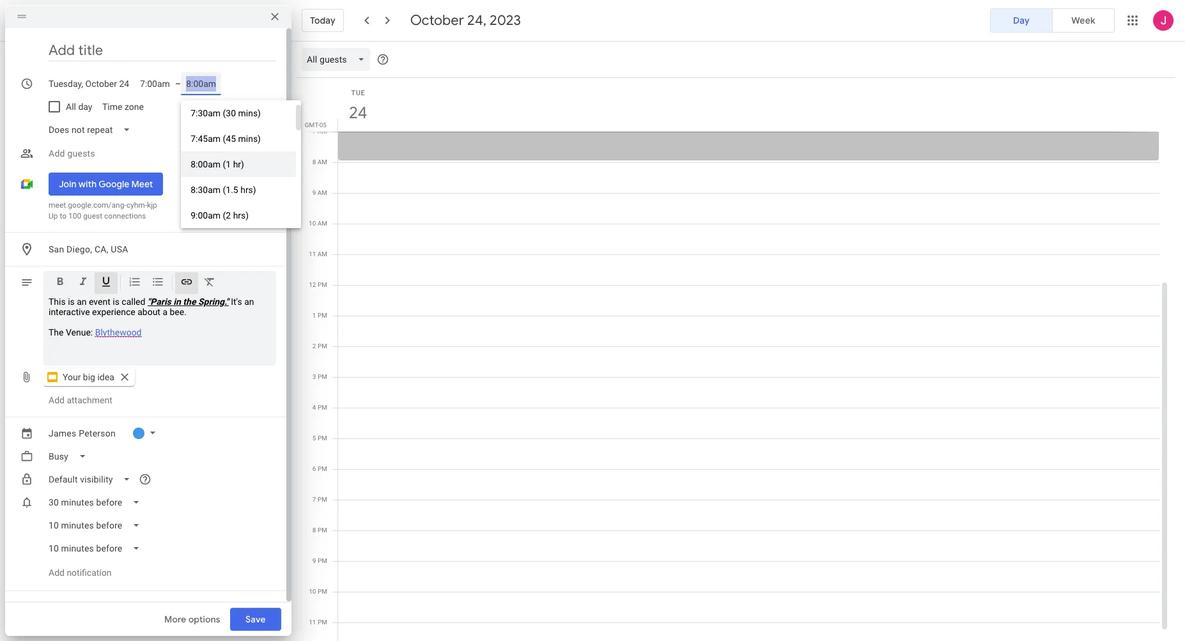 Task type: vqa. For each thing, say whether or not it's contained in the screenshot.
Sun 15
no



Task type: describe. For each thing, give the bounding box(es) containing it.
10 am
[[309, 220, 327, 227]]

(1.5
[[223, 185, 238, 195]]

peterson
[[79, 428, 116, 439]]

option group containing day
[[991, 8, 1115, 33]]

7:45am
[[191, 134, 221, 144]]

3
[[313, 373, 316, 381]]

24
[[348, 102, 366, 123]]

pm for 2 pm
[[318, 343, 327, 350]]

1 pm
[[313, 312, 327, 319]]

11 am
[[309, 251, 327, 258]]

this
[[49, 297, 66, 307]]

am for 7 am
[[318, 128, 327, 135]]

9 am
[[312, 189, 327, 196]]

Week radio
[[1053, 8, 1115, 33]]

9 for 9 pm
[[313, 558, 316, 565]]

the venue: blythewood
[[49, 327, 142, 338]]

guest
[[83, 212, 102, 221]]

end time list box
[[181, 100, 301, 228]]

google
[[99, 178, 129, 190]]

formatting options toolbar
[[43, 271, 276, 298]]

add guests button
[[43, 142, 276, 165]]

add guests
[[49, 148, 95, 159]]

6
[[313, 466, 316, 473]]

05
[[320, 122, 327, 129]]

pm for 3 pm
[[318, 373, 327, 381]]

your big idea
[[63, 372, 114, 382]]

4 pm
[[313, 404, 327, 411]]

notification
[[67, 568, 112, 578]]

time zone button
[[97, 95, 149, 118]]

idea
[[97, 372, 114, 382]]

pm for 5 pm
[[318, 435, 327, 442]]

day
[[78, 102, 92, 112]]

zone
[[125, 102, 144, 112]]

7 for 7 pm
[[313, 496, 316, 503]]

add notification
[[49, 568, 112, 578]]

hrs) for 8:30am (1.5 hrs)
[[241, 185, 256, 195]]

connections
[[104, 212, 146, 221]]

meet.google.com/ang-
[[49, 201, 126, 210]]

underline image
[[100, 276, 113, 290]]

attachment
[[67, 395, 112, 405]]

7 for 7 am
[[312, 128, 316, 135]]

am for 10 am
[[318, 220, 327, 227]]

day
[[1014, 15, 1030, 26]]

1 is from the left
[[68, 297, 75, 307]]

7:45am (45 mins) option
[[181, 126, 296, 152]]

pm for 6 pm
[[318, 466, 327, 473]]

ca,
[[95, 244, 108, 255]]

blythewood
[[95, 327, 142, 338]]

gmt-05
[[305, 122, 327, 129]]

it's an interactive experience about a bee.
[[49, 297, 254, 317]]

2023
[[490, 12, 521, 29]]

Day radio
[[991, 8, 1053, 33]]

this is an event is called "paris in the spring."
[[49, 297, 229, 307]]

san diego, ca, usa button
[[43, 238, 276, 261]]

9 pm
[[313, 558, 327, 565]]

join
[[59, 178, 76, 190]]

blythewood link
[[95, 327, 142, 338]]

24 grid
[[297, 78, 1170, 641]]

james peterson
[[49, 428, 116, 439]]

san diego, ca, usa
[[49, 244, 128, 255]]

9 for 9 am
[[312, 189, 316, 196]]

8 pm
[[313, 527, 327, 534]]

diego,
[[67, 244, 92, 255]]

numbered list image
[[129, 276, 141, 290]]

usa
[[111, 244, 128, 255]]

san
[[49, 244, 64, 255]]

experience
[[92, 307, 135, 317]]

8:30am (1.5 hrs)
[[191, 185, 256, 195]]

mins) for 7:30am (30 mins)
[[238, 108, 261, 118]]

8 am
[[312, 159, 327, 166]]

5
[[313, 435, 316, 442]]

pm for 11 pm
[[318, 619, 327, 626]]

10 pm
[[309, 588, 327, 595]]

mins) for 7:45am (45 mins)
[[238, 134, 261, 144]]

8 for 8 am
[[312, 159, 316, 166]]

hr)
[[233, 159, 244, 169]]

up
[[49, 212, 58, 221]]

6 pm
[[313, 466, 327, 473]]

your
[[63, 372, 81, 382]]

pm for 12 pm
[[318, 281, 327, 288]]

it's
[[231, 297, 242, 307]]

guests
[[67, 148, 95, 159]]

with
[[79, 178, 97, 190]]

hrs) for 9:00am (2 hrs)
[[233, 210, 249, 221]]

event
[[89, 297, 110, 307]]

tue 24
[[348, 89, 366, 123]]

add for add guests
[[49, 148, 65, 159]]

5 pm
[[313, 435, 327, 442]]

today button
[[302, 5, 344, 36]]

11 for 11 am
[[309, 251, 316, 258]]

7:30am (30 mins)
[[191, 108, 261, 118]]

today
[[310, 15, 336, 26]]

bulleted list image
[[152, 276, 164, 290]]

notifications element
[[43, 491, 276, 560]]

8:00am
[[191, 159, 221, 169]]

24,
[[468, 12, 487, 29]]

bold image
[[54, 276, 67, 290]]

add for add attachment
[[49, 395, 65, 405]]

7:30am (30 mins) option
[[181, 100, 296, 126]]

october
[[410, 12, 464, 29]]

Start date text field
[[49, 76, 130, 91]]

11 pm
[[309, 619, 327, 626]]

called
[[122, 297, 145, 307]]

join with google meet
[[59, 178, 153, 190]]



Task type: locate. For each thing, give the bounding box(es) containing it.
your big idea link
[[43, 368, 135, 386]]

0 vertical spatial 10
[[309, 220, 316, 227]]

9 up 10 pm
[[313, 558, 316, 565]]

1 10 from the top
[[309, 220, 316, 227]]

pm right 6
[[318, 466, 327, 473]]

0 horizontal spatial an
[[77, 297, 87, 307]]

all day
[[66, 102, 92, 112]]

pm for 10 pm
[[318, 588, 327, 595]]

5 pm from the top
[[318, 404, 327, 411]]

tuesday, october 24 element
[[343, 98, 373, 128]]

11 pm from the top
[[318, 588, 327, 595]]

the
[[183, 297, 196, 307]]

pm for 8 pm
[[318, 527, 327, 534]]

2 8 from the top
[[313, 527, 316, 534]]

3 am from the top
[[318, 189, 327, 196]]

10 for 10 am
[[309, 220, 316, 227]]

8:00am (1 hr) option
[[181, 152, 296, 177]]

10
[[309, 220, 316, 227], [309, 588, 316, 595]]

pm up "9 pm"
[[318, 527, 327, 534]]

3 pm from the top
[[318, 343, 327, 350]]

2 9 from the top
[[313, 558, 316, 565]]

pm right '5'
[[318, 435, 327, 442]]

meet.google.com/ang-cyhm-kjp up to 100 guest connections
[[49, 201, 157, 221]]

8:30am
[[191, 185, 221, 195]]

am
[[318, 128, 327, 135], [318, 159, 327, 166], [318, 189, 327, 196], [318, 220, 327, 227], [318, 251, 327, 258]]

1 vertical spatial 9
[[313, 558, 316, 565]]

kjp
[[147, 201, 157, 210]]

1 11 from the top
[[309, 251, 316, 258]]

option group
[[991, 8, 1115, 33]]

10 up 11 pm
[[309, 588, 316, 595]]

hrs) inside option
[[233, 210, 249, 221]]

10 up 11 am
[[309, 220, 316, 227]]

2 vertical spatial add
[[49, 568, 65, 578]]

8:30am (1.5 hrs) option
[[181, 177, 296, 203]]

add attachment
[[49, 395, 112, 405]]

italic image
[[77, 276, 90, 290]]

9:00am (2 hrs)
[[191, 210, 249, 221]]

2 10 from the top
[[309, 588, 316, 595]]

1 9 from the top
[[312, 189, 316, 196]]

hrs)
[[241, 185, 256, 195], [233, 210, 249, 221]]

7:45am (45 mins)
[[191, 134, 261, 144]]

add attachment button
[[43, 389, 118, 412]]

7 pm from the top
[[318, 466, 327, 473]]

james
[[49, 428, 76, 439]]

cyhm-
[[126, 201, 147, 210]]

End time text field
[[186, 76, 216, 91]]

pm down 10 pm
[[318, 619, 327, 626]]

big
[[83, 372, 95, 382]]

october 24, 2023
[[410, 12, 521, 29]]

12 pm
[[309, 281, 327, 288]]

hrs) right (1.5
[[241, 185, 256, 195]]

10 for 10 pm
[[309, 588, 316, 595]]

an inside it's an interactive experience about a bee.
[[244, 297, 254, 307]]

hrs) inside option
[[241, 185, 256, 195]]

0 vertical spatial add
[[49, 148, 65, 159]]

8:00am (1 hr)
[[191, 159, 244, 169]]

pm right 4
[[318, 404, 327, 411]]

hrs) right (2
[[233, 210, 249, 221]]

1 add from the top
[[49, 148, 65, 159]]

0 horizontal spatial is
[[68, 297, 75, 307]]

5 am from the top
[[318, 251, 327, 258]]

2 am from the top
[[318, 159, 327, 166]]

1 vertical spatial add
[[49, 395, 65, 405]]

1 mins) from the top
[[238, 108, 261, 118]]

–
[[175, 79, 181, 89]]

pm down '8 pm'
[[318, 558, 327, 565]]

7:30am
[[191, 108, 221, 118]]

am down 9 am
[[318, 220, 327, 227]]

remove formatting image
[[203, 276, 216, 290]]

am down 8 am
[[318, 189, 327, 196]]

1 horizontal spatial is
[[113, 297, 120, 307]]

join with google meet link
[[49, 173, 163, 196]]

7 pm
[[313, 496, 327, 503]]

add left the guests
[[49, 148, 65, 159]]

add notification button
[[43, 558, 117, 588]]

1 pm from the top
[[318, 281, 327, 288]]

add for add notification
[[49, 568, 65, 578]]

pm down "9 pm"
[[318, 588, 327, 595]]

9
[[312, 189, 316, 196], [313, 558, 316, 565]]

pm for 7 pm
[[318, 496, 327, 503]]

am up 12 pm
[[318, 251, 327, 258]]

12
[[309, 281, 316, 288]]

spring."
[[198, 297, 229, 307]]

add left the notification at the bottom left of the page
[[49, 568, 65, 578]]

is right event at the top left
[[113, 297, 120, 307]]

9 up 10 am
[[312, 189, 316, 196]]

2
[[313, 343, 316, 350]]

0 vertical spatial 9
[[312, 189, 316, 196]]

an left event at the top left
[[77, 297, 87, 307]]

1 7 from the top
[[312, 128, 316, 135]]

2 11 from the top
[[309, 619, 316, 626]]

1 vertical spatial 11
[[309, 619, 316, 626]]

3 add from the top
[[49, 568, 65, 578]]

an right it's
[[244, 297, 254, 307]]

(30
[[223, 108, 236, 118]]

interactive
[[49, 307, 90, 317]]

2 mins) from the top
[[238, 134, 261, 144]]

venue:
[[66, 327, 93, 338]]

12 pm from the top
[[318, 619, 327, 626]]

pm right 12
[[318, 281, 327, 288]]

Start time text field
[[140, 76, 170, 91]]

all
[[66, 102, 76, 112]]

am up 8 am
[[318, 128, 327, 135]]

tue
[[351, 89, 366, 97]]

3 pm
[[313, 373, 327, 381]]

9:00am
[[191, 210, 221, 221]]

8 for 8 pm
[[313, 527, 316, 534]]

7 down 6
[[313, 496, 316, 503]]

mins) right (45 at the top left of the page
[[238, 134, 261, 144]]

(1
[[223, 159, 231, 169]]

1 vertical spatial 8
[[313, 527, 316, 534]]

1 vertical spatial 10
[[309, 588, 316, 595]]

1 vertical spatial mins)
[[238, 134, 261, 144]]

pm for 9 pm
[[318, 558, 327, 565]]

time
[[103, 102, 123, 112]]

11 for 11 pm
[[309, 619, 316, 626]]

9:00am (2 hrs) option
[[181, 203, 296, 228]]

Description text field
[[49, 297, 271, 361]]

Add title text field
[[49, 41, 276, 60]]

am for 11 am
[[318, 251, 327, 258]]

add inside dropdown button
[[49, 148, 65, 159]]

meet
[[131, 178, 153, 190]]

1
[[313, 312, 316, 319]]

2 an from the left
[[244, 297, 254, 307]]

pm right 3
[[318, 373, 327, 381]]

the
[[49, 327, 64, 338]]

1 an from the left
[[77, 297, 87, 307]]

week
[[1072, 15, 1096, 26]]

pm down 6 pm
[[318, 496, 327, 503]]

4 pm from the top
[[318, 373, 327, 381]]

am for 8 am
[[318, 159, 327, 166]]

is right this
[[68, 297, 75, 307]]

pm for 4 pm
[[318, 404, 327, 411]]

0 vertical spatial hrs)
[[241, 185, 256, 195]]

6 pm from the top
[[318, 435, 327, 442]]

mins) inside 7:45am (45 mins) option
[[238, 134, 261, 144]]

a
[[163, 307, 168, 317]]

1 am from the top
[[318, 128, 327, 135]]

0 vertical spatial mins)
[[238, 108, 261, 118]]

pm
[[318, 281, 327, 288], [318, 312, 327, 319], [318, 343, 327, 350], [318, 373, 327, 381], [318, 404, 327, 411], [318, 435, 327, 442], [318, 466, 327, 473], [318, 496, 327, 503], [318, 527, 327, 534], [318, 558, 327, 565], [318, 588, 327, 595], [318, 619, 327, 626]]

None field
[[302, 48, 375, 71], [43, 118, 141, 141], [43, 445, 96, 468], [43, 468, 141, 491], [43, 491, 151, 514], [43, 514, 151, 537], [43, 537, 151, 560], [302, 48, 375, 71], [43, 118, 141, 141], [43, 445, 96, 468], [43, 468, 141, 491], [43, 491, 151, 514], [43, 514, 151, 537], [43, 537, 151, 560]]

11
[[309, 251, 316, 258], [309, 619, 316, 626]]

7 left 05 on the left of page
[[312, 128, 316, 135]]

am for 9 am
[[318, 189, 327, 196]]

7
[[312, 128, 316, 135], [313, 496, 316, 503]]

"paris
[[148, 297, 171, 307]]

add down your
[[49, 395, 65, 405]]

8 down 7 am
[[312, 159, 316, 166]]

1 vertical spatial hrs)
[[233, 210, 249, 221]]

to element
[[175, 79, 181, 89]]

4 am from the top
[[318, 220, 327, 227]]

pm for 1 pm
[[318, 312, 327, 319]]

mins) inside the 7:30am (30 mins) option
[[238, 108, 261, 118]]

8 up "9 pm"
[[313, 527, 316, 534]]

1 8 from the top
[[312, 159, 316, 166]]

0 vertical spatial 8
[[312, 159, 316, 166]]

(45
[[223, 134, 236, 144]]

2 7 from the top
[[313, 496, 316, 503]]

8 pm from the top
[[318, 496, 327, 503]]

am up 9 am
[[318, 159, 327, 166]]

pm right the 1
[[318, 312, 327, 319]]

10 pm from the top
[[318, 558, 327, 565]]

in
[[173, 297, 181, 307]]

about
[[138, 307, 160, 317]]

1 horizontal spatial an
[[244, 297, 254, 307]]

to
[[60, 212, 67, 221]]

11 up 12
[[309, 251, 316, 258]]

mins) right "(30"
[[238, 108, 261, 118]]

2 pm
[[313, 343, 327, 350]]

insert link image
[[180, 276, 193, 290]]

2 add from the top
[[49, 395, 65, 405]]

2 is from the left
[[113, 297, 120, 307]]

9 pm from the top
[[318, 527, 327, 534]]

pm right 2
[[318, 343, 327, 350]]

time zone
[[103, 102, 144, 112]]

1 vertical spatial 7
[[313, 496, 316, 503]]

add
[[49, 148, 65, 159], [49, 395, 65, 405], [49, 568, 65, 578]]

2 pm from the top
[[318, 312, 327, 319]]

0 vertical spatial 11
[[309, 251, 316, 258]]

24 column header
[[338, 78, 1160, 132]]

11 down 10 pm
[[309, 619, 316, 626]]

0 vertical spatial 7
[[312, 128, 316, 135]]

(2
[[223, 210, 231, 221]]



